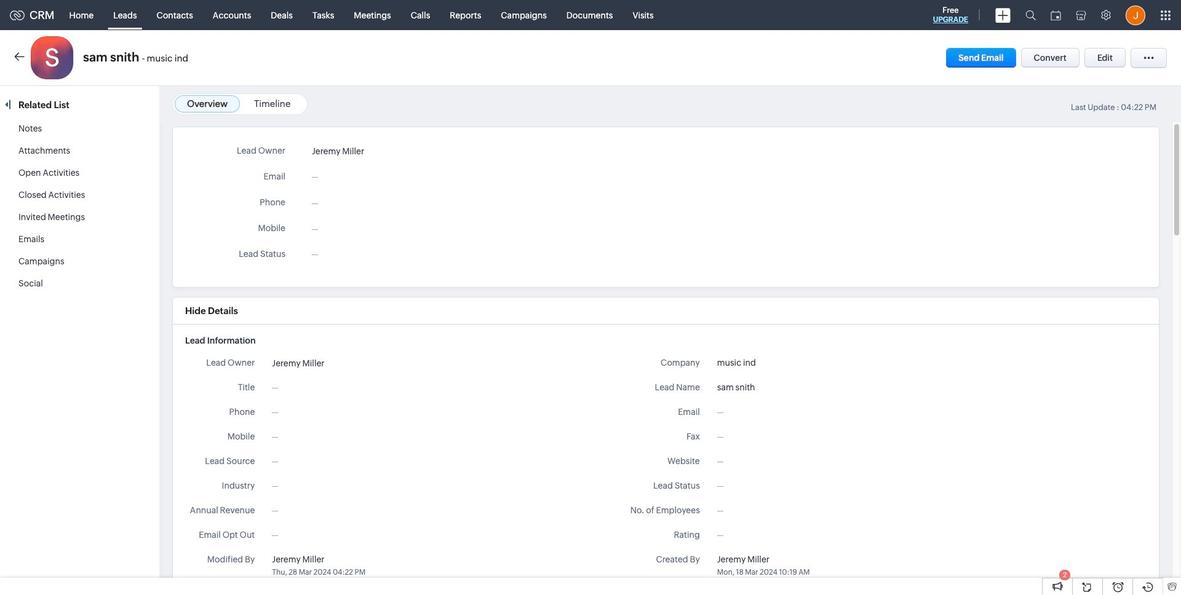 Task type: describe. For each thing, give the bounding box(es) containing it.
create menu element
[[989, 0, 1019, 30]]

profile element
[[1119, 0, 1154, 30]]

create menu image
[[996, 8, 1011, 22]]

search element
[[1019, 0, 1044, 30]]



Task type: vqa. For each thing, say whether or not it's contained in the screenshot.
Field
no



Task type: locate. For each thing, give the bounding box(es) containing it.
search image
[[1026, 10, 1037, 20]]

logo image
[[10, 10, 25, 20]]

profile image
[[1127, 5, 1146, 25]]

calendar image
[[1051, 10, 1062, 20]]



